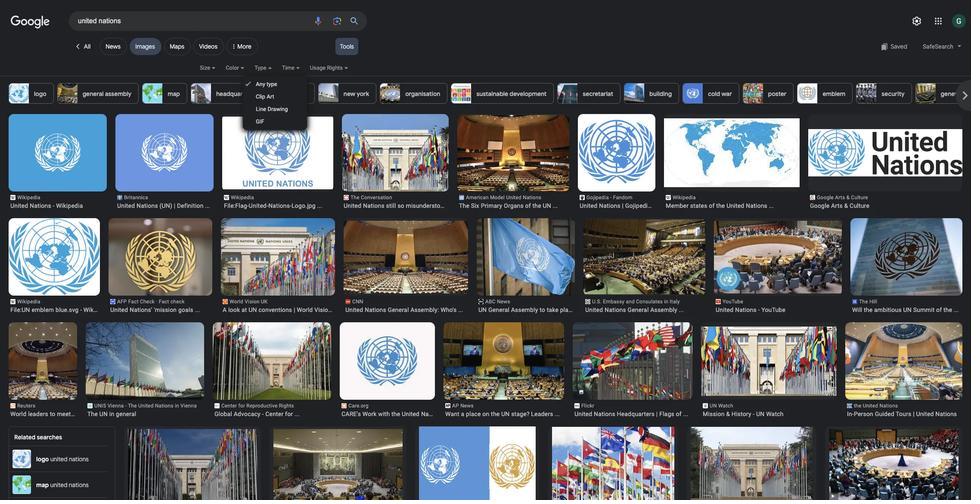 Task type: vqa. For each thing, say whether or not it's contained in the screenshot.


Task type: locate. For each thing, give the bounding box(es) containing it.
rights inside popup button
[[327, 65, 343, 71]]

- inside united nations | gojipedia | fandom list item
[[610, 195, 612, 201]]

nations up the map united nations
[[69, 456, 89, 463]]

images
[[135, 43, 155, 50]]

0 vertical spatial place
[[560, 307, 575, 314]]

center up global
[[221, 403, 237, 409]]

0 horizontal spatial gojipedia
[[587, 195, 609, 201]]

united nations - wikipedia element
[[10, 202, 105, 210]]

google
[[817, 195, 834, 201], [810, 202, 830, 209]]

take
[[547, 307, 559, 314]]

united nations | human rights watch image
[[128, 429, 257, 501]]

1 vertical spatial map
[[36, 481, 49, 489]]

will the ambitious un summit of the ...
[[852, 307, 959, 314]]

un down world vision uk
[[249, 307, 257, 314]]

all
[[84, 43, 91, 50]]

0 vertical spatial vision
[[245, 299, 260, 305]]

0 vertical spatial arts
[[835, 195, 845, 201]]

building
[[650, 90, 672, 98]]

un up mission at the bottom
[[710, 403, 717, 409]]

0 vertical spatial youtube
[[723, 299, 743, 305]]

statement by the president on the united nations general assembly - u.s.  embassy & consulates in italy image
[[581, 220, 706, 295]]

u.s. embassy and consulates in italy
[[592, 299, 680, 305]]

united down searches
[[50, 456, 68, 463]]

member states of the united nations - wikipedia image
[[664, 118, 800, 187]]

the
[[533, 202, 541, 209], [716, 202, 725, 209], [864, 307, 873, 314], [944, 307, 953, 314], [854, 403, 862, 409], [392, 411, 400, 418], [491, 411, 500, 418]]

1 vertical spatial at
[[72, 411, 78, 418]]

0 horizontal spatial for
[[238, 403, 245, 409]]

general left assembly
[[83, 90, 104, 98]]

0 horizontal spatial to
[[50, 411, 55, 418]]

gif link
[[243, 115, 307, 128]]

news link
[[100, 38, 127, 55]]

0 horizontal spatial uk
[[261, 299, 268, 305]]

google arts & culture list item
[[809, 114, 963, 210]]

to left meet
[[50, 411, 55, 418]]

the hill
[[859, 299, 877, 305]]

1 horizontal spatial gojipedia
[[625, 202, 651, 209]]

security council chamber | united nations image
[[274, 429, 403, 501]]

want a place on the un stage? leaders ... list item
[[444, 323, 564, 418]]

- inside 'element'
[[80, 307, 82, 314]]

1 horizontal spatial in
[[175, 403, 179, 409]]

2 vertical spatial world
[[10, 411, 26, 418]]

abc news
[[485, 299, 510, 305]]

1 vertical spatial youtube
[[762, 307, 786, 314]]

logo united nations
[[36, 456, 89, 463]]

un inside un general assembly to take place amid uptick of political violence - abc  news element
[[479, 307, 487, 314]]

| down gojipedia - fandom
[[622, 202, 624, 209]]

new
[[344, 90, 355, 98]]

any type
[[256, 81, 277, 87]]

place right take
[[560, 307, 575, 314]]

color
[[226, 65, 239, 71]]

2 united from the top
[[50, 481, 67, 489]]

general down unis vienna - the united nations in vienna
[[116, 411, 136, 418]]

0 vertical spatial logo
[[34, 90, 46, 98]]

united nations general assembly: who's ... list item
[[341, 218, 470, 314]]

0 vertical spatial emblem
[[823, 90, 846, 98]]

0 horizontal spatial map
[[36, 481, 49, 489]]

world up the look
[[230, 299, 243, 305]]

|
[[174, 202, 175, 209], [622, 202, 624, 209], [653, 202, 654, 209], [294, 307, 295, 314], [656, 411, 658, 418], [913, 411, 915, 418]]

1 vertical spatial news
[[497, 299, 510, 305]]

0 vertical spatial list
[[9, 83, 971, 104]]

2 horizontal spatial world
[[297, 307, 313, 314]]

culture
[[851, 195, 868, 201], [850, 202, 870, 209]]

news inside the want a place on the un stage? leaders ... list item
[[460, 403, 474, 409]]

the un in general list item
[[86, 322, 204, 418]]

nations
[[523, 195, 542, 201], [30, 202, 51, 209], [137, 202, 158, 209], [363, 202, 385, 209], [599, 202, 621, 209], [746, 202, 768, 209], [365, 307, 386, 314], [605, 307, 626, 314], [735, 307, 757, 314], [155, 403, 174, 409], [880, 403, 898, 409], [421, 411, 443, 418], [594, 411, 615, 418], [936, 411, 957, 418]]

... inside united nations headquarters | flags of member nations flying… | flickr element
[[683, 411, 688, 418]]

headquarters link
[[191, 83, 261, 104]]

map inside map link
[[168, 90, 180, 98]]

nations inside list item
[[735, 307, 757, 314]]

wikipedia for nations
[[17, 195, 40, 201]]

map link
[[142, 83, 187, 104]]

1 horizontal spatial rights
[[327, 65, 343, 71]]

un inside the mission & history - un watch element
[[756, 411, 765, 418]]

1 fact from the left
[[128, 299, 139, 305]]

2 vienna from the left
[[181, 403, 197, 409]]

global advocacy - center for reproductive rights image
[[213, 322, 331, 401]]

the inside united nations 101: the six primary organs of the un - amun element
[[459, 202, 470, 209]]

1 horizontal spatial place
[[560, 307, 575, 314]]

watch up mission at the bottom
[[718, 403, 733, 409]]

united nations 101: the six primary organs of the un - amun element
[[459, 202, 568, 210]]

of right organs
[[525, 202, 531, 209]]

organisation link
[[380, 83, 448, 104]]

2 general from the left
[[489, 307, 510, 314]]

world for world leaders to meet at un as big ...
[[10, 411, 26, 418]]

1 united from the top
[[50, 456, 68, 463]]

... inside why is the united nations still so misunderstood? element
[[449, 202, 454, 209]]

un right history
[[756, 411, 765, 418]]

geneva link
[[916, 83, 969, 104]]

world leaders to meet at un as big ... list item
[[9, 319, 113, 418]]

logo for logo
[[34, 90, 46, 98]]

1 vertical spatial emblem
[[32, 307, 54, 314]]

general left assembly:
[[388, 307, 409, 314]]

related searches
[[14, 434, 62, 442]]

news right abc
[[497, 299, 510, 305]]

vienna
[[108, 403, 124, 409], [181, 403, 197, 409]]

clip
[[256, 93, 265, 100]]

1 horizontal spatial watch
[[766, 411, 784, 418]]

a look at un conventions | world vision uk element
[[223, 306, 341, 314]]

geneva
[[941, 90, 962, 98]]

0 horizontal spatial fact
[[128, 299, 139, 305]]

1 vertical spatial place
[[466, 411, 481, 418]]

the left "conversation"
[[351, 195, 360, 201]]

in-person guided tours | united nations list item
[[846, 322, 963, 418]]

united nations - wikipedia list item
[[0, 114, 116, 210]]

1 horizontal spatial for
[[285, 411, 293, 418]]

york
[[357, 90, 369, 98]]

care's work with the united nations - care element
[[342, 411, 463, 418]]

- inside list item
[[444, 411, 446, 418]]

in left italy
[[664, 299, 669, 305]]

primary
[[481, 202, 502, 209]]

at down world vision uk
[[242, 307, 247, 314]]

fandom up united nations | gojipedia | fandom element
[[613, 195, 633, 201]]

logo inside "link"
[[34, 90, 46, 98]]

list containing related searches
[[0, 114, 971, 501]]

rights inside "global advocacy - center for ..." list item
[[279, 403, 294, 409]]

1 horizontal spatial world
[[230, 299, 243, 305]]

fandom left 'states'
[[656, 202, 679, 209]]

None search field
[[0, 11, 367, 31]]

flags
[[660, 411, 675, 418]]

member states of the united nations ...
[[666, 202, 774, 209]]

the inside will the ambitious un summit of the ... list item
[[859, 299, 868, 305]]

safesearch
[[923, 43, 954, 50]]

general for united nations general assembly ...
[[628, 307, 649, 314]]

un left as
[[79, 411, 88, 418]]

file:flag-united-nations-logo.jpg - wikipedia element
[[224, 202, 332, 210]]

un general assembly to take place amid ... list item
[[474, 218, 597, 314]]

1 vertical spatial for
[[285, 411, 293, 418]]

united nations | gojipedia | fandom
[[580, 202, 679, 209]]

news up a
[[460, 403, 474, 409]]

united nations headquarters | flags of ... list item
[[573, 322, 693, 418]]

0 vertical spatial google
[[817, 195, 834, 201]]

what role can the united nations play in the gaza war? | israel-palestine  conflict | al jazeera image
[[830, 429, 959, 501]]

un general assembly to take place amid uptick of political violence - abc  news image
[[474, 218, 578, 296]]

rights up global advocacy - center for reproductive rights element
[[279, 403, 294, 409]]

1 vertical spatial arts
[[831, 202, 843, 209]]

0 vertical spatial watch
[[718, 403, 733, 409]]

care's
[[342, 411, 361, 418]]

the next chapter of cyber diplomacy at the united nations beckons -  microsoft on the issues image
[[691, 427, 813, 501]]

for down center for reproductive rights
[[285, 411, 293, 418]]

0 horizontal spatial general
[[388, 307, 409, 314]]

2 horizontal spatial in
[[664, 299, 669, 305]]

... inside global advocacy - center for reproductive rights element
[[295, 411, 300, 418]]

member states of the united nations - wikipedia element
[[666, 202, 798, 210]]

gojipedia down gojipedia - fandom
[[625, 202, 651, 209]]

wikipedia inside file:flag-united-nations-logo.jpg ... list item
[[231, 195, 254, 201]]

united down logo united nations
[[50, 481, 67, 489]]

what is the united nations? - worldatlas image
[[419, 427, 536, 501]]

the right with
[[392, 411, 400, 418]]

0 horizontal spatial vienna
[[108, 403, 124, 409]]

un inside list item
[[543, 202, 551, 209]]

un general assembly to take place amid uptick of political violence - abc  news element
[[479, 306, 597, 314]]

gojipedia up united nations | gojipedia | fandom
[[587, 195, 609, 201]]

united nations (un) | definition ... list item
[[106, 114, 223, 210]]

world for world vision uk
[[230, 299, 243, 305]]

united nations headquarters | flags of member nations flying… | flickr element
[[575, 411, 691, 418]]

fact up nations'
[[128, 299, 139, 305]]

0 horizontal spatial assembly
[[511, 307, 538, 314]]

world down reuters
[[10, 411, 26, 418]]

the right 'states'
[[716, 202, 725, 209]]

statement by the president on the united nations general assembly - u.s.  embassy & consulates in italy element
[[585, 306, 704, 314]]

world
[[230, 299, 243, 305], [297, 307, 313, 314], [10, 411, 26, 418]]

2 vertical spatial in
[[109, 411, 114, 418]]

meet
[[57, 411, 71, 418]]

1 horizontal spatial uk
[[333, 307, 341, 314]]

1 vertical spatial united
[[50, 481, 67, 489]]

0 horizontal spatial world
[[10, 411, 26, 418]]

1 vertical spatial uk
[[333, 307, 341, 314]]

0 vertical spatial world
[[230, 299, 243, 305]]

0 horizontal spatial news
[[106, 43, 121, 50]]

a look at un conventions | world vision uk list item
[[220, 218, 341, 314]]

united inside the un in general list item
[[138, 403, 154, 409]]

1 assembly from the left
[[511, 307, 538, 314]]

united nations - wikipedia image
[[0, 114, 116, 192]]

0 vertical spatial at
[[242, 307, 247, 314]]

world right conventions
[[297, 307, 313, 314]]

1 horizontal spatial emblem
[[823, 90, 846, 98]]

wikipedia inside member states of the united nations ... list item
[[673, 195, 696, 201]]

in-person guided tours | united nations image
[[846, 322, 963, 401]]

2 horizontal spatial general
[[628, 307, 649, 314]]

1 general from the left
[[388, 307, 409, 314]]

to
[[540, 307, 545, 314], [50, 411, 55, 418]]

at right meet
[[72, 411, 78, 418]]

wikipedia for united-
[[231, 195, 254, 201]]

| right "(un)"
[[174, 202, 175, 209]]

2 nations from the top
[[69, 481, 89, 489]]

un down unis
[[99, 411, 108, 418]]

0 vertical spatial uk
[[261, 299, 268, 305]]

line drawing link
[[243, 103, 307, 115]]

... inside world leaders to meet at un as big powers vie for developing states |  reuters element
[[108, 411, 113, 418]]

0 vertical spatial culture
[[851, 195, 868, 201]]

un left summit at the bottom right of the page
[[904, 307, 912, 314]]

guided
[[875, 411, 895, 418]]

uk
[[261, 299, 268, 305], [333, 307, 341, 314]]

0 horizontal spatial emblem
[[32, 307, 54, 314]]

videos link
[[193, 38, 224, 55]]

rights right usage
[[327, 65, 343, 71]]

assembly left take
[[511, 307, 538, 314]]

the left hill
[[859, 299, 868, 305]]

13 quick facts about the un - the borgen project image
[[552, 427, 675, 501]]

leaders
[[531, 411, 553, 418]]

1 vertical spatial center
[[265, 411, 284, 418]]

britannica
[[124, 195, 148, 201]]

... inside united nations 101: the six primary organs of the un - amun element
[[553, 202, 558, 209]]

consulates
[[636, 299, 663, 305]]

quick settings image
[[912, 16, 922, 26]]

2 horizontal spatial news
[[497, 299, 510, 305]]

file:un emblem blue.svg - wikipedia list item
[[9, 218, 110, 314]]

0 vertical spatial in
[[664, 299, 669, 305]]

0 vertical spatial general
[[83, 90, 104, 98]]

un down abc
[[479, 307, 487, 314]]

with
[[378, 411, 390, 418]]

2 vertical spatial &
[[726, 411, 730, 418]]

1 horizontal spatial vienna
[[181, 403, 197, 409]]

afp
[[117, 299, 127, 305]]

list
[[9, 83, 971, 104], [0, 114, 971, 501]]

logo
[[34, 90, 46, 98], [36, 456, 49, 463]]

saved link
[[877, 38, 912, 55]]

cold war link
[[683, 83, 740, 104]]

center for reproductive rights
[[221, 403, 294, 409]]

the right organs
[[533, 202, 541, 209]]

united nations' 'mission goals ... list item
[[103, 218, 216, 314]]

fact right the ·
[[159, 299, 169, 305]]

why is the united nations still so misunderstood? image
[[337, 114, 454, 192]]

0 vertical spatial rights
[[327, 65, 343, 71]]

1 vertical spatial rights
[[279, 403, 294, 409]]

wikipedia for emblem
[[17, 299, 40, 305]]

1 vertical spatial general
[[116, 411, 136, 418]]

1 horizontal spatial to
[[540, 307, 545, 314]]

0 horizontal spatial general
[[83, 90, 104, 98]]

to left take
[[540, 307, 545, 314]]

saved
[[891, 43, 908, 50]]

1 vertical spatial to
[[50, 411, 55, 418]]

so
[[398, 202, 404, 209]]

secretariat
[[583, 90, 613, 98]]

the for the un in general
[[87, 411, 98, 418]]

united
[[50, 456, 68, 463], [50, 481, 67, 489]]

1 horizontal spatial map
[[168, 90, 180, 98]]

1 vertical spatial logo
[[36, 456, 49, 463]]

united inside list item
[[716, 307, 734, 314]]

0 vertical spatial map
[[168, 90, 180, 98]]

states
[[690, 202, 708, 209]]

... inside want a place on the un stage? leaders of divided nations must first get  past this gatekeeper | ap news element
[[555, 411, 560, 418]]

advocacy
[[234, 411, 261, 418]]

place inside un general assembly to take place amid uptick of political violence - abc  news element
[[560, 307, 575, 314]]

united nations - youtube element
[[716, 306, 840, 314]]

peace
[[290, 90, 307, 98]]

of right summit at the bottom right of the page
[[936, 307, 942, 314]]

peace link
[[265, 83, 315, 104]]

the right summit at the bottom right of the page
[[944, 307, 953, 314]]

1 vertical spatial in
[[175, 403, 179, 409]]

time button
[[282, 63, 310, 78]]

the inside the un in general element
[[87, 411, 98, 418]]

the up person
[[854, 403, 862, 409]]

click for video information image
[[830, 494, 836, 500]]

1 horizontal spatial fact
[[159, 299, 169, 305]]

news inside un general assembly to take place amid ... list item
[[497, 299, 510, 305]]

general down the u.s. embassy and consulates in italy
[[628, 307, 649, 314]]

tools
[[340, 43, 354, 50]]

logo for logo united nations
[[36, 456, 49, 463]]

0 vertical spatial google arts & culture
[[817, 195, 868, 201]]

united nations - youtube image
[[714, 221, 843, 294]]

news right all
[[106, 43, 121, 50]]

the inside the united nations still so misunderstood ... list item
[[351, 195, 360, 201]]

care's work with the united nations - care list item
[[340, 314, 463, 418]]

assembly
[[105, 90, 132, 98]]

more filters element
[[227, 38, 258, 55]]

center down reproductive
[[265, 411, 284, 418]]

watch right history
[[766, 411, 784, 418]]

any
[[256, 81, 265, 87]]

3 general from the left
[[628, 307, 649, 314]]

nations
[[69, 456, 89, 463], [69, 481, 89, 489]]

1 horizontal spatial fandom
[[656, 202, 679, 209]]

united nations | gojipedia | fandom list item
[[578, 114, 679, 210]]

2 vertical spatial news
[[460, 403, 474, 409]]

secretariat link
[[557, 83, 621, 104]]

in right big
[[109, 411, 114, 418]]

0 horizontal spatial rights
[[279, 403, 294, 409]]

blue.svg
[[56, 307, 79, 314]]

united nations | gojipedia | fandom image
[[578, 114, 656, 192]]

emblem
[[823, 90, 846, 98], [32, 307, 54, 314]]

for up "advocacy"
[[238, 403, 245, 409]]

1 horizontal spatial center
[[265, 411, 284, 418]]

assembly down italy
[[651, 307, 678, 314]]

map for map
[[168, 90, 180, 98]]

1 vertical spatial fandom
[[656, 202, 679, 209]]

1 horizontal spatial vision
[[314, 307, 332, 314]]

-
[[610, 195, 612, 201], [53, 202, 55, 209], [80, 307, 82, 314], [758, 307, 760, 314], [125, 403, 127, 409], [262, 411, 264, 418], [444, 411, 446, 418], [753, 411, 755, 418]]

0 vertical spatial nations
[[69, 456, 89, 463]]

general down abc news
[[489, 307, 510, 314]]

type
[[267, 81, 277, 87]]

all link
[[69, 38, 97, 55]]

un right organs
[[543, 202, 551, 209]]

assembly:
[[411, 307, 439, 314]]

the for the hill
[[859, 299, 868, 305]]

the down unis
[[87, 411, 98, 418]]

1 horizontal spatial assembly
[[651, 307, 678, 314]]

nations down logo united nations
[[69, 481, 89, 489]]

vision
[[245, 299, 260, 305], [314, 307, 332, 314]]

0 horizontal spatial center
[[221, 403, 237, 409]]

1 nations from the top
[[69, 456, 89, 463]]

1 horizontal spatial general
[[489, 307, 510, 314]]

the left the six
[[459, 202, 470, 209]]

line
[[256, 106, 266, 112]]

of inside list item
[[525, 202, 531, 209]]

war
[[722, 90, 732, 98]]

security link
[[856, 83, 912, 104]]

new york
[[344, 90, 369, 98]]

1 vertical spatial google
[[810, 202, 830, 209]]

1 horizontal spatial news
[[460, 403, 474, 409]]

place
[[560, 307, 575, 314], [466, 411, 481, 418]]

work
[[363, 411, 377, 418]]

the un in general element
[[87, 411, 202, 418]]

1 vertical spatial nations
[[69, 481, 89, 489]]

want
[[445, 411, 460, 418]]

0 horizontal spatial vision
[[245, 299, 260, 305]]

for
[[238, 403, 245, 409], [285, 411, 293, 418]]

embassy
[[603, 299, 625, 305]]

0 vertical spatial united
[[50, 456, 68, 463]]

0 horizontal spatial place
[[466, 411, 481, 418]]

member states of the united nations ... list item
[[664, 114, 800, 210]]

un inside world leaders to meet at un as big powers vie for developing states |  reuters element
[[79, 411, 88, 418]]

place right a
[[466, 411, 481, 418]]

in up the un in general element
[[175, 403, 179, 409]]



Task type: describe. For each thing, give the bounding box(es) containing it.
news for want
[[460, 403, 474, 409]]

hoax circulates about united nations' 'mission goals' | fact check element
[[110, 306, 211, 314]]

world leaders to meet at un as big powers vie for developing states |  reuters element
[[10, 411, 113, 418]]

file:flag-united-nations-logo.jpg ... list item
[[213, 114, 342, 210]]

the inside list item
[[533, 202, 541, 209]]

united nations general assembly: who's speaking and what to watch for | cnn element
[[345, 306, 467, 314]]

the right 'on'
[[491, 411, 500, 418]]

want a place on the un stage? leaders ...
[[445, 411, 560, 418]]

a
[[461, 411, 465, 418]]

emblem inside 'element'
[[32, 307, 54, 314]]

nations inside the un in general list item
[[155, 403, 174, 409]]

united nations general assembly: who's ...
[[345, 307, 463, 314]]

ambitious
[[874, 307, 902, 314]]

in-
[[847, 411, 854, 418]]

stage?
[[511, 411, 530, 418]]

searches
[[37, 434, 62, 442]]

1 vertical spatial google arts & culture
[[810, 202, 870, 209]]

the for the conversation
[[351, 195, 360, 201]]

0 vertical spatial &
[[847, 195, 850, 201]]

nations inside the six primary organs of the un ... list item
[[523, 195, 542, 201]]

2 assembly from the left
[[651, 307, 678, 314]]

more
[[237, 43, 252, 50]]

sustainable
[[477, 90, 508, 98]]

in-person guided tours | united nations
[[847, 411, 957, 418]]

map united nations
[[36, 481, 89, 489]]

wikipedia for states
[[673, 195, 696, 201]]

cnn
[[352, 299, 363, 305]]

care.org
[[348, 403, 369, 409]]

| left member
[[653, 202, 654, 209]]

global
[[215, 411, 232, 418]]

0 vertical spatial gojipedia
[[587, 195, 609, 201]]

0 horizontal spatial at
[[72, 411, 78, 418]]

the six primary organs of the un ... list item
[[451, 114, 574, 210]]

the up the un in general element
[[128, 403, 137, 409]]

file:un emblem blue.svg - wikipedia image
[[9, 218, 100, 296]]

united nations still so misunderstood ... list item
[[337, 114, 454, 210]]

file:un
[[10, 307, 30, 314]]

headquarters
[[617, 411, 655, 418]]

map for map united nations
[[36, 481, 49, 489]]

member
[[666, 202, 689, 209]]

0 horizontal spatial youtube
[[723, 299, 743, 305]]

... inside united nations general assembly: who's speaking and what to watch for | cnn element
[[458, 307, 463, 314]]

more button
[[227, 31, 261, 59]]

of right flags
[[676, 411, 682, 418]]

definition
[[177, 202, 204, 209]]

2 fact from the left
[[159, 299, 169, 305]]

care's work with the united nations - care image
[[340, 314, 435, 409]]

... inside united nations (un) | definition, history, founders, flag, & facts |  britannica element
[[205, 202, 210, 209]]

art
[[267, 93, 274, 100]]

united nations | gojipedia | fandom element
[[580, 202, 679, 210]]

| right tours
[[913, 411, 915, 418]]

watch inside the mission & history - un watch element
[[766, 411, 784, 418]]

·
[[156, 299, 157, 305]]

united inside the six primary organs of the un ... list item
[[506, 195, 522, 201]]

in inside united nations general assembly ... list item
[[664, 299, 669, 305]]

- inside the un in general list item
[[125, 403, 127, 409]]

of right 'states'
[[709, 202, 715, 209]]

color button
[[226, 63, 255, 78]]

wikipedia inside 'element'
[[83, 307, 110, 314]]

goals
[[178, 307, 193, 314]]

leaders
[[28, 411, 48, 418]]

who's
[[441, 307, 457, 314]]

united nations general assembly ... list item
[[581, 218, 706, 314]]

size button
[[200, 63, 226, 78]]

place inside want a place on the un stage? leaders of divided nations must first get  past this gatekeeper | ap news element
[[466, 411, 481, 418]]

a
[[223, 307, 227, 314]]

mission & history - un watch list item
[[701, 323, 837, 418]]

0 vertical spatial to
[[540, 307, 545, 314]]

1 horizontal spatial youtube
[[762, 307, 786, 314]]

1 vertical spatial world
[[297, 307, 313, 314]]

italy
[[670, 299, 680, 305]]

general assembly link
[[57, 83, 139, 104]]

- inside list item
[[758, 307, 760, 314]]

world vision uk
[[230, 299, 268, 305]]

united nations headquarters | flags of member nations flying… | flickr image
[[573, 322, 693, 401]]

organisation
[[405, 90, 440, 98]]

why is the united nations still so misunderstood? element
[[344, 202, 454, 210]]

united for logo
[[50, 456, 68, 463]]

american model united nations
[[466, 195, 542, 201]]

want a place on the un stage? leaders of divided nations must first get  past this gatekeeper | ap news image
[[444, 323, 564, 401]]

u.s.
[[592, 299, 602, 305]]

nations'
[[130, 307, 152, 314]]

time
[[282, 65, 295, 71]]

history
[[732, 411, 752, 418]]

maps link
[[164, 38, 191, 55]]

conventions
[[259, 307, 292, 314]]

will the ambitious un summit of the future just be a rehash of the past? |  the hill image
[[846, 218, 963, 296]]

1 horizontal spatial at
[[242, 307, 247, 314]]

reuters
[[17, 403, 35, 409]]

united nations headquarters | flags of ...
[[575, 411, 688, 418]]

united nations (un) | definition, history, founders, flag, & facts |  britannica element
[[117, 202, 212, 210]]

the inside in-person guided tours | united nations list item
[[854, 403, 862, 409]]

... inside "will the ambitious un summit of the future just be a rehash of the past? |  the hill" element
[[954, 307, 959, 314]]

un inside "will the ambitious un summit of the future just be a rehash of the past? |  the hill" element
[[904, 307, 912, 314]]

1 vertical spatial culture
[[850, 202, 870, 209]]

type button
[[255, 63, 282, 78]]

united nations (un) | definition, history, founders, flag, & facts |  britannica image
[[106, 114, 223, 192]]

1 vertical spatial vision
[[314, 307, 332, 314]]

logo.jpg
[[292, 202, 316, 209]]

... inside member states of the united nations - wikipedia element
[[769, 202, 774, 209]]

mission & history - un watch
[[703, 411, 784, 418]]

licensable image tooltip
[[579, 390, 584, 395]]

summit
[[913, 307, 935, 314]]

poster link
[[743, 83, 794, 104]]

six
[[471, 202, 479, 209]]

... inside file:flag-united-nations-logo.jpg - wikipedia element
[[317, 202, 322, 209]]

file:flag-united-nations-logo.jpg ...
[[224, 202, 322, 209]]

global advocacy - center for ... list item
[[213, 322, 331, 418]]

emblem link
[[798, 83, 853, 104]]

the un in general image
[[86, 322, 204, 401]]

news for un
[[497, 299, 510, 305]]

nations for logo united nations
[[69, 456, 89, 463]]

tours
[[896, 411, 912, 418]]

the united nations, new york, united states — google arts & culture element
[[810, 202, 961, 210]]

search by image image
[[332, 16, 342, 26]]

the inside list item
[[392, 411, 400, 418]]

0 vertical spatial for
[[238, 403, 245, 409]]

general for united nations general assembly: who's ...
[[388, 307, 409, 314]]

nations for map united nations
[[69, 481, 89, 489]]

Search text field
[[78, 14, 308, 28]]

united nations - youtube
[[716, 307, 786, 314]]

| left flags
[[656, 411, 658, 418]]

general inside list item
[[116, 411, 136, 418]]

(un)
[[160, 202, 172, 209]]

misunderstood
[[406, 202, 448, 209]]

... inside un general assembly to take place amid uptick of political violence - abc  news element
[[592, 307, 597, 314]]

1 vienna from the left
[[108, 403, 124, 409]]

model
[[490, 195, 505, 201]]

the for the six primary organs of the un ...
[[459, 202, 470, 209]]

global advocacy - center for reproductive rights element
[[215, 411, 330, 418]]

list containing logo
[[9, 83, 971, 104]]

type
[[255, 65, 266, 71]]

world leaders to meet at un as big powers vie for developing states |  reuters image
[[9, 319, 77, 404]]

new york link
[[318, 83, 377, 104]]

0 horizontal spatial watch
[[718, 403, 733, 409]]

| right conventions
[[294, 307, 295, 314]]

related
[[14, 434, 35, 442]]

0 horizontal spatial in
[[109, 411, 114, 418]]

amid
[[577, 307, 591, 314]]

... inside statement by the president on the united nations general assembly - u.s.  embassy & consulates in italy element
[[679, 307, 684, 314]]

the six primary organs of the un ...
[[459, 202, 558, 209]]

sustainable development
[[477, 90, 547, 98]]

file:un emblem blue.svg - wikipedia element
[[10, 306, 110, 314]]

gif
[[256, 118, 264, 125]]

unis vienna - the united nations in vienna
[[94, 403, 197, 409]]

on
[[483, 411, 490, 418]]

next image
[[957, 87, 971, 104]]

a look at un conventions | world vision uk
[[223, 307, 341, 314]]

check
[[171, 299, 185, 305]]

the down the hill
[[864, 307, 873, 314]]

organs
[[504, 202, 524, 209]]

a look at un conventions | world vision uk image
[[220, 218, 336, 296]]

the united nations, new york, united states — google arts & culture image
[[809, 129, 963, 177]]

1 vertical spatial &
[[844, 202, 848, 209]]

headquarters
[[216, 90, 254, 98]]

check
[[140, 299, 155, 305]]

1 vertical spatial gojipedia
[[625, 202, 651, 209]]

go to google home image
[[11, 15, 50, 29]]

the conversation
[[351, 195, 392, 201]]

file:flag-united-nations-logo.jpg - wikipedia image
[[213, 117, 342, 190]]

abc
[[485, 299, 496, 305]]

want a place on the un stage? leaders of divided nations must first get  past this gatekeeper | ap news element
[[445, 411, 563, 418]]

... inside the 'hoax circulates about united nations' 'mission goals' | fact check' element
[[195, 307, 200, 314]]

file:un emblem blue.svg - wikipedia
[[10, 307, 110, 314]]

0 horizontal spatial fandom
[[613, 195, 633, 201]]

united nations general assembly ...
[[585, 307, 684, 314]]

un left stage?
[[501, 411, 510, 418]]

mission & history - un watch element
[[703, 411, 835, 418]]

in-person guided tours | united nations element
[[847, 411, 961, 418]]

click for video information tooltip
[[830, 494, 837, 500]]

united nations 101: the six primary organs of the un - amun image
[[451, 115, 574, 191]]

un inside a look at un conventions | world vision uk element
[[249, 307, 257, 314]]

big
[[98, 411, 106, 418]]

mission & history - un watch image
[[701, 327, 837, 396]]

development
[[510, 90, 547, 98]]

united nations general assembly: who's speaking and what to watch for | cnn image
[[341, 221, 470, 294]]

will the ambitious un summit of the future just be a rehash of the past? |  the hill element
[[852, 306, 961, 314]]

building link
[[624, 83, 679, 104]]

0 vertical spatial center
[[221, 403, 237, 409]]

0 vertical spatial news
[[106, 43, 121, 50]]

united nations still so misunderstood ...
[[344, 202, 454, 209]]

world leaders to meet at un as big ...
[[10, 411, 113, 418]]

nations-
[[268, 202, 292, 209]]

will the ambitious un summit of the ... list item
[[846, 218, 963, 314]]

united nations (un) | definition ...
[[117, 202, 210, 209]]

united for map
[[50, 481, 67, 489]]

hill
[[870, 299, 877, 305]]

still
[[386, 202, 396, 209]]

hoax circulates about united nations' 'mission goals' | fact check image
[[103, 218, 216, 296]]

united nations - youtube list item
[[714, 218, 843, 314]]

licensable image image
[[579, 390, 584, 395]]

file:flag-
[[224, 202, 249, 209]]

logo link
[[9, 83, 54, 104]]



